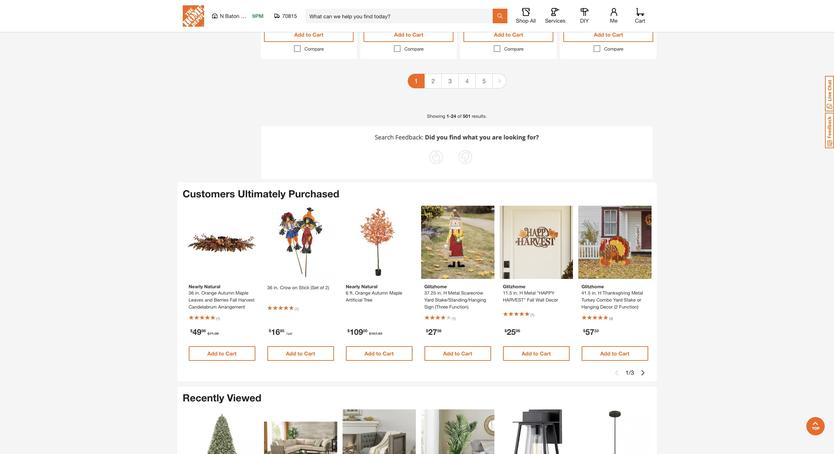 Task type: locate. For each thing, give the bounding box(es) containing it.
maple inside nearly natural 6 ft. orange autumn maple artificial tree
[[389, 290, 402, 296]]

1 horizontal spatial yard
[[613, 297, 623, 303]]

( 1 ) down stake/standing/hanging
[[452, 316, 456, 321]]

stake
[[624, 297, 636, 303]]

1 horizontal spatial h
[[520, 290, 523, 296]]

0 vertical spatial of
[[458, 113, 462, 119]]

1 fall from the left
[[230, 297, 237, 303]]

decor down "happy
[[546, 297, 558, 303]]

( 1 ) for /set
[[295, 307, 299, 311]]

37.25 in. h metal scarecrow yard stake/standing/hanging sign (three function) image
[[421, 206, 494, 279]]

36 left crow
[[267, 285, 273, 290]]

purchased
[[289, 188, 339, 200]]

fall
[[230, 297, 237, 303], [527, 297, 535, 303]]

orange up and
[[201, 290, 217, 296]]

hanging
[[582, 304, 599, 310]]

yard down thanksgiving
[[613, 297, 623, 303]]

autumn inside nearly natural 6 ft. orange autumn maple artificial tree
[[372, 290, 388, 296]]

1 function) from the left
[[449, 304, 469, 310]]

decor inside glitzhome 41.5 in. h thanksgiving metal turkey combo yard stake or hanging decor (2 function)
[[601, 304, 613, 310]]

157
[[371, 331, 377, 336]]

combo
[[597, 297, 612, 303]]

decor inside glitzhome 11.5 in. h metal "happy harvest" fall wall decor
[[546, 297, 558, 303]]

harvest"
[[503, 297, 526, 303]]

57
[[586, 327, 595, 337]]

1 glitzhome from the left
[[425, 284, 447, 289]]

glitzhome up 37.25
[[425, 284, 447, 289]]

metal inside glitzhome 37.25 in. h metal scarecrow yard stake/standing/hanging sign (three function)
[[448, 290, 460, 296]]

1 down the 36 in. crow on stick (set of 2)
[[296, 307, 298, 311]]

(three
[[435, 304, 448, 310]]

1 horizontal spatial natural
[[361, 284, 378, 289]]

501
[[463, 113, 471, 119]]

1 for 27
[[453, 316, 455, 321]]

1 horizontal spatial nearly
[[346, 284, 360, 289]]

24
[[451, 113, 456, 119]]

scarecrow
[[461, 290, 483, 296]]

autumn
[[218, 290, 234, 296], [372, 290, 388, 296]]

candelabrum
[[189, 304, 217, 310]]

in. inside glitzhome 41.5 in. h thanksgiving metal turkey combo yard stake or hanging decor (2 function)
[[592, 290, 597, 296]]

1 horizontal spatial orange
[[355, 290, 371, 296]]

( down glitzhome 11.5 in. h metal "happy harvest" fall wall decor
[[531, 313, 532, 317]]

$ left '56'
[[426, 328, 428, 333]]

1 horizontal spatial glitzhome
[[503, 284, 526, 289]]

glitzhome inside glitzhome 41.5 in. h thanksgiving metal turkey combo yard stake or hanging decor (2 function)
[[582, 284, 604, 289]]

h inside glitzhome 37.25 in. h metal scarecrow yard stake/standing/hanging sign (three function)
[[444, 290, 447, 296]]

.
[[214, 331, 215, 336], [377, 331, 378, 336]]

in. right the "41.5"
[[592, 290, 597, 296]]

$ inside $ 16 85 /set
[[269, 328, 271, 333]]

) down glitzhome 41.5 in. h thanksgiving metal turkey combo yard stake or hanging decor (2 function)
[[612, 316, 613, 321]]

3
[[449, 77, 452, 85], [610, 316, 612, 321], [631, 369, 634, 377]]

109
[[350, 327, 363, 337]]

1 horizontal spatial 3
[[610, 316, 612, 321]]

add to cart button down 70815
[[264, 27, 354, 42]]

36 up leaves
[[189, 290, 194, 296]]

metal up or at the right bottom of the page
[[632, 290, 643, 296]]

2 horizontal spatial metal
[[632, 290, 643, 296]]

autumn up berries
[[218, 290, 234, 296]]

in. right 37.25
[[437, 290, 442, 296]]

decor down combo
[[601, 304, 613, 310]]

( for /set
[[295, 307, 296, 311]]

2 h from the left
[[520, 290, 523, 296]]

metal up stake/standing/hanging
[[448, 290, 460, 296]]

4.17 ft. indoor artificial palm tree image
[[421, 410, 494, 454]]

1 nearly from the left
[[189, 284, 203, 289]]

11.5 in. h metal "happy harvest" fall wall decor image
[[500, 206, 573, 279]]

0 horizontal spatial 36
[[189, 290, 194, 296]]

1 down glitzhome 11.5 in. h metal "happy harvest" fall wall decor
[[532, 313, 534, 317]]

1 left 2
[[415, 77, 418, 85]]

( up $ 49 98 $ 71 . 98
[[216, 316, 217, 321]]

me
[[610, 17, 618, 24]]

1 h from the left
[[444, 290, 447, 296]]

1 / 3
[[626, 369, 634, 377]]

in. up harvest"
[[514, 290, 518, 296]]

orange inside nearly natural 6 ft. orange autumn maple artificial tree
[[355, 290, 371, 296]]

0 horizontal spatial of
[[320, 285, 324, 290]]

metal up wall
[[524, 290, 536, 296]]

natural inside nearly natural 36 in. orange autumn maple leaves and berries fall harvest candelabrum arrangement
[[204, 284, 220, 289]]

in. left crow
[[274, 285, 279, 290]]

glitzhome up the "41.5"
[[582, 284, 604, 289]]

h inside glitzhome 41.5 in. h thanksgiving metal turkey combo yard stake or hanging decor (2 function)
[[598, 290, 602, 296]]

1 autumn from the left
[[218, 290, 234, 296]]

maple
[[236, 290, 248, 296], [389, 290, 402, 296]]

ft.
[[350, 290, 354, 296]]

customers
[[183, 188, 235, 200]]

of
[[458, 113, 462, 119], [320, 285, 324, 290]]

function) inside glitzhome 37.25 in. h metal scarecrow yard stake/standing/hanging sign (three function)
[[449, 304, 469, 310]]

$ inside $ 27 56
[[426, 328, 428, 333]]

h inside glitzhome 11.5 in. h metal "happy harvest" fall wall decor
[[520, 290, 523, 296]]

36 in. crow on stick (set of 2) image
[[264, 206, 337, 279]]

$ left 06
[[505, 328, 507, 333]]

$ inside $ 57 33
[[583, 328, 586, 333]]

h
[[444, 290, 447, 296], [520, 290, 523, 296], [598, 290, 602, 296]]

0 horizontal spatial yard
[[425, 297, 434, 303]]

add to cart button down "/set" in the bottom of the page
[[267, 346, 334, 361]]

in. for 25
[[514, 290, 518, 296]]

. for 109
[[377, 331, 378, 336]]

2 natural from the left
[[361, 284, 378, 289]]

recently
[[183, 392, 224, 404]]

results.
[[472, 113, 487, 119]]

$ 16 85 /set
[[269, 327, 292, 337]]

0 horizontal spatial decor
[[546, 297, 558, 303]]

2 metal from the left
[[524, 290, 536, 296]]

decor
[[546, 297, 558, 303], [601, 304, 613, 310]]

$ inside $ 25 06
[[505, 328, 507, 333]]

41.5 in. h thanksgiving metal turkey combo yard stake or hanging decor (2 function) image
[[578, 206, 652, 279]]

function) inside glitzhome 41.5 in. h thanksgiving metal turkey combo yard stake or hanging decor (2 function)
[[619, 304, 639, 310]]

$ right 49
[[208, 331, 210, 336]]

) for /set
[[298, 307, 299, 311]]

nearly inside nearly natural 6 ft. orange autumn maple artificial tree
[[346, 284, 360, 289]]

70815 button
[[274, 13, 297, 19]]

( 1 ) for 25
[[531, 313, 535, 317]]

oakshire 3-piece steel outdoor patio sectional sofa with tan cushions image
[[264, 410, 337, 454]]

( down stake/standing/hanging
[[452, 316, 453, 321]]

. right 49
[[214, 331, 215, 336]]

1 metal from the left
[[448, 290, 460, 296]]

function)
[[449, 304, 469, 310], [619, 304, 639, 310]]

1 horizontal spatial maple
[[389, 290, 402, 296]]

nearly inside nearly natural 36 in. orange autumn maple leaves and berries fall harvest candelabrum arrangement
[[189, 284, 203, 289]]

(2
[[614, 304, 618, 310]]

metal inside glitzhome 41.5 in. h thanksgiving metal turkey combo yard stake or hanging decor (2 function)
[[632, 290, 643, 296]]

0 horizontal spatial .
[[214, 331, 215, 336]]

ultimately
[[238, 188, 286, 200]]

glitzhome inside glitzhome 11.5 in. h metal "happy harvest" fall wall decor
[[503, 284, 526, 289]]

orange up tree
[[355, 290, 371, 296]]

1 horizontal spatial function)
[[619, 304, 639, 310]]

feedback link image
[[825, 113, 834, 149]]

49
[[193, 327, 201, 337]]

6
[[346, 290, 349, 296]]

orange inside nearly natural 36 in. orange autumn maple leaves and berries fall harvest candelabrum arrangement
[[201, 290, 217, 296]]

sylvan farmhouse oak tuxedo armchair, heathered grey image
[[343, 410, 416, 454]]

1 orange from the left
[[201, 290, 217, 296]]

) down glitzhome 11.5 in. h metal "happy harvest" fall wall decor
[[534, 313, 535, 317]]

2
[[432, 77, 435, 85]]

of left 2)
[[320, 285, 324, 290]]

98 left 71
[[201, 328, 206, 333]]

0 vertical spatial 3
[[449, 77, 452, 85]]

$ left 00
[[348, 328, 350, 333]]

0 horizontal spatial maple
[[236, 290, 248, 296]]

add to cart button down 71
[[189, 346, 255, 361]]

autumn inside nearly natural 36 in. orange autumn maple leaves and berries fall harvest candelabrum arrangement
[[218, 290, 234, 296]]

in. inside glitzhome 37.25 in. h metal scarecrow yard stake/standing/hanging sign (three function)
[[437, 290, 442, 296]]

h for 27
[[444, 290, 447, 296]]

navigation
[[257, 69, 657, 109]]

98
[[201, 328, 206, 333], [215, 331, 219, 336]]

( for 25
[[531, 313, 532, 317]]

metal for 27
[[448, 290, 460, 296]]

1 down stake/standing/hanging
[[453, 316, 455, 321]]

36
[[267, 285, 273, 290], [189, 290, 194, 296]]

36 inside nearly natural 36 in. orange autumn maple leaves and berries fall harvest candelabrum arrangement
[[189, 290, 194, 296]]

0 horizontal spatial metal
[[448, 290, 460, 296]]

2 glitzhome from the left
[[503, 284, 526, 289]]

$ left 33
[[583, 328, 586, 333]]

2 horizontal spatial h
[[598, 290, 602, 296]]

live chat image
[[825, 76, 834, 112]]

orange for tree
[[355, 290, 371, 296]]

and
[[205, 297, 213, 303]]

natural inside nearly natural 6 ft. orange autumn maple artificial tree
[[361, 284, 378, 289]]

raineville 1-light 9 in. matte black outdoor wall lantern with clear glass image
[[500, 410, 573, 454]]

( for 57
[[609, 316, 610, 321]]

( for $
[[216, 316, 217, 321]]

16
[[271, 327, 280, 337]]

diy
[[580, 17, 589, 24]]

2 nearly from the left
[[346, 284, 360, 289]]

00
[[363, 328, 368, 333]]

viewed
[[227, 392, 262, 404]]

1 horizontal spatial fall
[[527, 297, 535, 303]]

2 autumn from the left
[[372, 290, 388, 296]]

2 yard from the left
[[613, 297, 623, 303]]

nearly up ft.
[[346, 284, 360, 289]]

compare
[[305, 46, 324, 52], [405, 46, 424, 52], [504, 46, 524, 52], [604, 46, 624, 52]]

( down combo
[[609, 316, 610, 321]]

h up combo
[[598, 290, 602, 296]]

3 left next slide "icon"
[[631, 369, 634, 377]]

( 1 ) down glitzhome 11.5 in. h metal "happy harvest" fall wall decor
[[531, 313, 535, 317]]

glitzhome for 57
[[582, 284, 604, 289]]

function) down stake
[[619, 304, 639, 310]]

in. up leaves
[[195, 290, 200, 296]]

0 horizontal spatial nearly
[[189, 284, 203, 289]]

1 yard from the left
[[425, 297, 434, 303]]

navigation containing 1
[[257, 69, 657, 109]]

6 ft. orange autumn maple artificial tree image
[[343, 206, 416, 279]]

natural up and
[[204, 284, 220, 289]]

crow
[[280, 285, 291, 290]]

"happy
[[537, 290, 555, 296]]

glitzhome up 11.5
[[503, 284, 526, 289]]

( 1 ) down the 'arrangement'
[[216, 316, 220, 321]]

3 glitzhome from the left
[[582, 284, 604, 289]]

0 horizontal spatial h
[[444, 290, 447, 296]]

( 1 ) down the 36 in. crow on stick (set of 2)
[[295, 307, 299, 311]]

) down the 36 in. crow on stick (set of 2)
[[298, 307, 299, 311]]

h up (three
[[444, 290, 447, 296]]

fall left wall
[[527, 297, 535, 303]]

add to cart
[[294, 31, 324, 38], [394, 31, 423, 38], [494, 31, 523, 38], [594, 31, 623, 38], [207, 350, 237, 357], [286, 350, 315, 357], [365, 350, 394, 357], [443, 350, 472, 357], [522, 350, 551, 357], [600, 350, 630, 357]]

. inside the $ 109 00 $ 157 . 83
[[377, 331, 378, 336]]

function) down stake/standing/hanging
[[449, 304, 469, 310]]

$ left '85'
[[269, 328, 271, 333]]

) down the 'arrangement'
[[219, 316, 220, 321]]

2 horizontal spatial 3
[[631, 369, 634, 377]]

autumn up tree
[[372, 290, 388, 296]]

1 vertical spatial 3
[[610, 316, 612, 321]]

add to cart button
[[264, 27, 354, 42], [364, 27, 454, 42], [464, 27, 554, 42], [564, 27, 654, 42], [189, 346, 255, 361], [267, 346, 334, 361], [346, 346, 413, 361], [425, 346, 491, 361], [503, 346, 570, 361], [582, 346, 648, 361]]

yard up the sign
[[425, 297, 434, 303]]

$ for 49
[[190, 328, 193, 333]]

stake/standing/hanging
[[435, 297, 486, 303]]

1 natural from the left
[[204, 284, 220, 289]]

1 horizontal spatial decor
[[601, 304, 613, 310]]

25
[[507, 327, 516, 337]]

1 for 25
[[532, 313, 534, 317]]

1 horizontal spatial metal
[[524, 290, 536, 296]]

2 function) from the left
[[619, 304, 639, 310]]

2 fall from the left
[[527, 297, 535, 303]]

0 vertical spatial decor
[[546, 297, 558, 303]]

in.
[[274, 285, 279, 290], [195, 290, 200, 296], [437, 290, 442, 296], [514, 290, 518, 296], [592, 290, 597, 296]]

to
[[306, 31, 311, 38], [406, 31, 411, 38], [506, 31, 511, 38], [606, 31, 611, 38], [219, 350, 224, 357], [298, 350, 303, 357], [376, 350, 381, 357], [455, 350, 460, 357], [533, 350, 539, 357], [612, 350, 617, 357]]

1 horizontal spatial 98
[[215, 331, 219, 336]]

1 . from the left
[[214, 331, 215, 336]]

shop all button
[[515, 8, 537, 24]]

)
[[298, 307, 299, 311], [534, 313, 535, 317], [219, 316, 220, 321], [455, 316, 456, 321], [612, 316, 613, 321]]

1 horizontal spatial .
[[377, 331, 378, 336]]

3 left 4
[[449, 77, 452, 85]]

1-
[[447, 113, 451, 119]]

06
[[516, 328, 520, 333]]

nearly up leaves
[[189, 284, 203, 289]]

3 metal from the left
[[632, 290, 643, 296]]

leaves
[[189, 297, 203, 303]]

) for 57
[[612, 316, 613, 321]]

0 horizontal spatial glitzhome
[[425, 284, 447, 289]]

0 horizontal spatial function)
[[449, 304, 469, 310]]

2 orange from the left
[[355, 290, 371, 296]]

in. inside glitzhome 11.5 in. h metal "happy harvest" fall wall decor
[[514, 290, 518, 296]]

. right 00
[[377, 331, 378, 336]]

7.5 ft. pre-lit led sparkling amelia frosted pine artificial christmas tree with 600 warm white micro fairy lights image
[[185, 410, 259, 454]]

glitzhome inside glitzhome 37.25 in. h metal scarecrow yard stake/standing/hanging sign (three function)
[[425, 284, 447, 289]]

1 horizontal spatial autumn
[[372, 290, 388, 296]]

add to cart button down 83
[[346, 346, 413, 361]]

98 right 71
[[215, 331, 219, 336]]

1 horizontal spatial of
[[458, 113, 462, 119]]

nearly for in.
[[189, 284, 203, 289]]

3 down combo
[[610, 316, 612, 321]]

h up harvest"
[[520, 290, 523, 296]]

2 maple from the left
[[389, 290, 402, 296]]

) down stake/standing/hanging
[[455, 316, 456, 321]]

1 compare from the left
[[305, 46, 324, 52]]

shop
[[516, 17, 529, 24]]

metal inside glitzhome 11.5 in. h metal "happy harvest" fall wall decor
[[524, 290, 536, 296]]

fall up the 'arrangement'
[[230, 297, 237, 303]]

in. for 27
[[437, 290, 442, 296]]

56
[[437, 328, 442, 333]]

orange
[[201, 290, 217, 296], [355, 290, 371, 296]]

( down 'on'
[[295, 307, 296, 311]]

4 compare from the left
[[604, 46, 624, 52]]

natural up tree
[[361, 284, 378, 289]]

maple inside nearly natural 36 in. orange autumn maple leaves and berries fall harvest candelabrum arrangement
[[236, 290, 248, 296]]

What can we help you find today? search field
[[310, 9, 492, 23]]

$ left 71
[[190, 328, 193, 333]]

0 horizontal spatial natural
[[204, 284, 220, 289]]

3 h from the left
[[598, 290, 602, 296]]

0 horizontal spatial fall
[[230, 297, 237, 303]]

1 for /set
[[296, 307, 298, 311]]

. inside $ 49 98 $ 71 . 98
[[214, 331, 215, 336]]

glitzhome
[[425, 284, 447, 289], [503, 284, 526, 289], [582, 284, 604, 289]]

yard inside glitzhome 41.5 in. h thanksgiving metal turkey combo yard stake or hanging decor (2 function)
[[613, 297, 623, 303]]

metal
[[448, 290, 460, 296], [524, 290, 536, 296], [632, 290, 643, 296]]

0 horizontal spatial orange
[[201, 290, 217, 296]]

1 maple from the left
[[236, 290, 248, 296]]

2 compare from the left
[[405, 46, 424, 52]]

2 . from the left
[[377, 331, 378, 336]]

recently viewed
[[183, 392, 262, 404]]

11.5
[[503, 290, 512, 296]]

of right 24 at right top
[[458, 113, 462, 119]]

2 horizontal spatial glitzhome
[[582, 284, 604, 289]]

0 horizontal spatial 3
[[449, 77, 452, 85]]

. for 49
[[214, 331, 215, 336]]

$ for 109
[[348, 328, 350, 333]]

natural
[[204, 284, 220, 289], [361, 284, 378, 289]]

1 down the 'arrangement'
[[217, 316, 219, 321]]

1 vertical spatial decor
[[601, 304, 613, 310]]

0 horizontal spatial autumn
[[218, 290, 234, 296]]



Task type: vqa. For each thing, say whether or not it's contained in the screenshot.
Guide to the right
no



Task type: describe. For each thing, give the bounding box(es) containing it.
showing 1-24 of 501 results.
[[427, 113, 487, 119]]

artificial
[[346, 297, 363, 303]]

1 right this is the first slide image
[[626, 369, 629, 377]]

$ 57 33
[[583, 327, 599, 337]]

2 vertical spatial 3
[[631, 369, 634, 377]]

2)
[[326, 285, 329, 290]]

shop all
[[516, 17, 536, 24]]

37.25
[[425, 290, 436, 296]]

in. for 57
[[592, 290, 597, 296]]

baton
[[225, 13, 240, 19]]

$ 109 00 $ 157 . 83
[[348, 327, 383, 337]]

(set
[[311, 285, 319, 290]]

/
[[629, 369, 631, 377]]

) for 25
[[534, 313, 535, 317]]

maple for 36 in. orange autumn maple leaves and berries fall harvest candelabrum arrangement
[[236, 290, 248, 296]]

showing
[[427, 113, 445, 119]]

yard inside glitzhome 37.25 in. h metal scarecrow yard stake/standing/hanging sign (three function)
[[425, 297, 434, 303]]

glitzhome 11.5 in. h metal "happy harvest" fall wall decor
[[503, 284, 558, 303]]

83
[[378, 331, 383, 336]]

2 link
[[425, 74, 442, 88]]

0 horizontal spatial 98
[[201, 328, 206, 333]]

glitzhome for 25
[[503, 284, 526, 289]]

5
[[483, 77, 486, 85]]

$ for 16
[[269, 328, 271, 333]]

add to cart button down what can we help you find today? search box
[[364, 27, 454, 42]]

9pm
[[252, 13, 264, 19]]

1 for $
[[217, 316, 219, 321]]

next slide image
[[640, 370, 646, 376]]

1 vertical spatial of
[[320, 285, 324, 290]]

berries
[[214, 297, 229, 303]]

natural for and
[[204, 284, 220, 289]]

wall
[[536, 297, 545, 303]]

1 inside 1 link
[[415, 77, 418, 85]]

nearly natural 36 in. orange autumn maple leaves and berries fall harvest candelabrum arrangement
[[189, 284, 255, 310]]

4 link
[[459, 74, 476, 88]]

$ 49 98 $ 71 . 98
[[190, 327, 219, 337]]

41.5
[[582, 290, 591, 296]]

36 in. crow on stick (set of 2) link
[[267, 284, 334, 291]]

nearly natural 6 ft. orange autumn maple artificial tree
[[346, 284, 402, 303]]

natural for tree
[[361, 284, 378, 289]]

thanksgiving
[[603, 290, 630, 296]]

1 link
[[408, 74, 425, 88]]

customers ultimately purchased
[[183, 188, 339, 200]]

36 in. crow on stick (set of 2)
[[267, 285, 329, 290]]

cart link
[[633, 8, 648, 24]]

) for 27
[[455, 316, 456, 321]]

all
[[530, 17, 536, 24]]

1 horizontal spatial 36
[[267, 285, 273, 290]]

5 link
[[476, 74, 493, 88]]

h for 25
[[520, 290, 523, 296]]

glitzhome for 27
[[425, 284, 447, 289]]

turkey
[[582, 297, 595, 303]]

autumn for tree
[[372, 290, 388, 296]]

( 1 ) for 27
[[452, 316, 456, 321]]

( 3 )
[[609, 316, 613, 321]]

this is the first slide image
[[614, 370, 620, 376]]

maple for 6 ft. orange autumn maple artificial tree
[[389, 290, 402, 296]]

add to cart button down the shop
[[464, 27, 554, 42]]

( for 27
[[452, 316, 453, 321]]

4
[[466, 77, 469, 85]]

fall inside glitzhome 11.5 in. h metal "happy harvest" fall wall decor
[[527, 297, 535, 303]]

85
[[280, 328, 285, 333]]

services
[[545, 17, 566, 24]]

me button
[[603, 8, 625, 24]]

3 compare from the left
[[504, 46, 524, 52]]

services button
[[545, 8, 566, 24]]

27
[[428, 327, 437, 337]]

$ 25 06
[[505, 327, 520, 337]]

or
[[637, 297, 642, 303]]

fall inside nearly natural 36 in. orange autumn maple leaves and berries fall harvest candelabrum arrangement
[[230, 297, 237, 303]]

n baton rouge
[[220, 13, 257, 19]]

in. inside 36 in. crow on stick (set of 2) link
[[274, 285, 279, 290]]

rouge
[[241, 13, 257, 19]]

) for $
[[219, 316, 220, 321]]

$ for 27
[[426, 328, 428, 333]]

metal for 25
[[524, 290, 536, 296]]

n
[[220, 13, 224, 19]]

add to cart button down 06
[[503, 346, 570, 361]]

add to cart button down me
[[564, 27, 654, 42]]

/set
[[286, 331, 292, 336]]

diy button
[[574, 8, 595, 24]]

71
[[210, 331, 214, 336]]

harvest
[[238, 297, 255, 303]]

glitzhome 41.5 in. h thanksgiving metal turkey combo yard stake or hanging decor (2 function)
[[582, 284, 643, 310]]

$ 27 56
[[426, 327, 442, 337]]

arrangement
[[218, 304, 245, 310]]

the home depot logo image
[[183, 5, 204, 27]]

33
[[595, 328, 599, 333]]

sign
[[425, 304, 434, 310]]

nearly for ft.
[[346, 284, 360, 289]]

glitzhome 37.25 in. h metal scarecrow yard stake/standing/hanging sign (three function)
[[425, 284, 486, 310]]

orange for and
[[201, 290, 217, 296]]

add to cart button up this is the first slide image
[[582, 346, 648, 361]]

3 link
[[442, 74, 459, 88]]

36 in. orange autumn maple leaves and berries fall harvest candelabrum arrangement image
[[185, 206, 259, 279]]

add to cart button down '56'
[[425, 346, 491, 361]]

h for 57
[[598, 290, 602, 296]]

( 1 ) for $
[[216, 316, 220, 321]]

$ for 57
[[583, 328, 586, 333]]

70815
[[282, 13, 297, 19]]

autumn for and
[[218, 290, 234, 296]]

on
[[292, 285, 298, 290]]

$ for 25
[[505, 328, 507, 333]]

stick
[[299, 285, 309, 290]]

in. inside nearly natural 36 in. orange autumn maple leaves and berries fall harvest candelabrum arrangement
[[195, 290, 200, 296]]

tree
[[364, 297, 373, 303]]

$ right 00
[[369, 331, 371, 336]]

1-light oil rubbed bronze adjustable mini pendant with hand-blown clear glass image
[[578, 410, 652, 454]]



